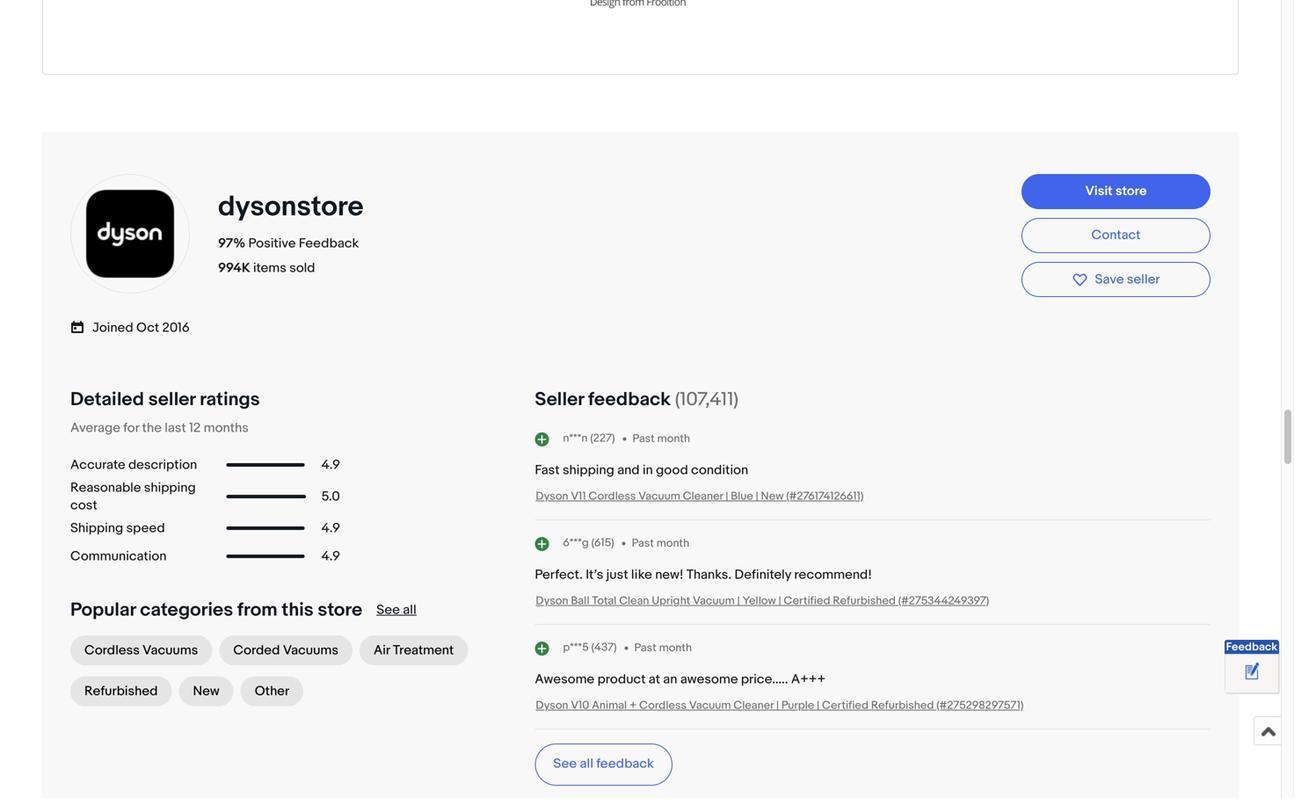 Task type: vqa. For each thing, say whether or not it's contained in the screenshot.


Task type: locate. For each thing, give the bounding box(es) containing it.
0 vertical spatial cleaner
[[683, 490, 723, 504]]

month up new!
[[657, 537, 690, 550]]

recommend!
[[795, 567, 872, 583]]

purple
[[782, 699, 815, 713]]

average
[[70, 420, 120, 436]]

vacuum down awesome
[[689, 699, 731, 713]]

past month for in
[[633, 432, 690, 446]]

4.9
[[322, 457, 340, 473], [322, 521, 340, 537], [322, 549, 340, 565]]

shipping inside reasonable shipping cost
[[144, 480, 196, 496]]

2 vertical spatial cordless
[[640, 699, 687, 713]]

1 vertical spatial store
[[318, 599, 363, 622]]

ball
[[571, 595, 590, 608]]

0 horizontal spatial seller
[[148, 388, 196, 411]]

past month up new!
[[632, 537, 690, 550]]

cordless down an
[[640, 699, 687, 713]]

past month up an
[[635, 641, 692, 655]]

dysonstore
[[218, 190, 364, 224]]

0 vertical spatial cordless
[[589, 490, 636, 504]]

fast shipping and in good condition
[[535, 463, 749, 479]]

past for at
[[635, 641, 657, 655]]

air treatment link
[[360, 636, 468, 666]]

see all feedback link
[[535, 744, 673, 786]]

1 vertical spatial past
[[632, 537, 654, 550]]

shipping
[[563, 463, 615, 479], [144, 480, 196, 496]]

month up good
[[658, 432, 690, 446]]

seller up last
[[148, 388, 196, 411]]

1 vertical spatial certified
[[822, 699, 869, 713]]

past month for an
[[635, 641, 692, 655]]

+
[[630, 699, 637, 713]]

see all
[[377, 603, 417, 618]]

1 vacuums from the left
[[143, 643, 198, 659]]

month
[[658, 432, 690, 446], [657, 537, 690, 550], [659, 641, 692, 655]]

store right this
[[318, 599, 363, 622]]

average for the last 12 months
[[70, 420, 249, 436]]

treatment
[[393, 643, 454, 659]]

2 4.9 from the top
[[322, 521, 340, 537]]

all up air treatment at the left bottom of page
[[403, 603, 417, 618]]

past month
[[633, 432, 690, 446], [632, 537, 690, 550], [635, 641, 692, 655]]

dyson ball total clean upright vacuum | yellow | certified refurbished (#275344249397)
[[536, 595, 990, 608]]

vacuum down in
[[639, 490, 681, 504]]

cleaner down condition
[[683, 490, 723, 504]]

0 horizontal spatial store
[[318, 599, 363, 622]]

| left purple
[[777, 699, 779, 713]]

2 vertical spatial past month
[[635, 641, 692, 655]]

seller for detailed
[[148, 388, 196, 411]]

store right visit
[[1116, 183, 1147, 199]]

1 vertical spatial vacuum
[[693, 595, 735, 608]]

1 vertical spatial dyson
[[536, 595, 569, 608]]

shipping for fast
[[563, 463, 615, 479]]

(615)
[[592, 537, 614, 550]]

dyson v10 animal + cordless vacuum cleaner | purple | certified refurbished (#275298297571)
[[536, 699, 1024, 713]]

dysonstore link
[[218, 190, 370, 224]]

perfect. it's just like new! thanks. definitely recommend!
[[535, 567, 872, 583]]

6***g (615)
[[563, 537, 614, 550]]

vacuum down thanks.
[[693, 595, 735, 608]]

vacuums down this
[[283, 643, 339, 659]]

0 vertical spatial store
[[1116, 183, 1147, 199]]

dyson left v10
[[536, 699, 569, 713]]

month for new!
[[657, 537, 690, 550]]

feedback down "+" at the bottom of the page
[[597, 756, 654, 772]]

1 vertical spatial new
[[193, 684, 220, 700]]

2 horizontal spatial cordless
[[640, 699, 687, 713]]

1 horizontal spatial all
[[580, 756, 594, 772]]

refurbished
[[833, 595, 896, 608], [84, 684, 158, 700], [871, 699, 934, 713]]

visit
[[1086, 183, 1113, 199]]

price…..
[[741, 672, 789, 688]]

shipping down description
[[144, 480, 196, 496]]

new right blue at the right bottom of page
[[761, 490, 784, 504]]

oct
[[136, 320, 159, 336]]

new
[[761, 490, 784, 504], [193, 684, 220, 700]]

1 vertical spatial all
[[580, 756, 594, 772]]

the
[[142, 420, 162, 436]]

2 vacuums from the left
[[283, 643, 339, 659]]

reasonable shipping cost
[[70, 480, 196, 514]]

cordless down and
[[589, 490, 636, 504]]

2 dyson from the top
[[536, 595, 569, 608]]

see for see all
[[377, 603, 400, 618]]

0 vertical spatial 4.9
[[322, 457, 340, 473]]

certified
[[784, 595, 831, 608], [822, 699, 869, 713]]

0 vertical spatial shipping
[[563, 463, 615, 479]]

2 vertical spatial 4.9
[[322, 549, 340, 565]]

dyson
[[536, 490, 569, 504], [536, 595, 569, 608], [536, 699, 569, 713]]

refurbished down the recommend!
[[833, 595, 896, 608]]

communication
[[70, 549, 167, 565]]

save seller button
[[1022, 262, 1211, 297]]

0 horizontal spatial shipping
[[144, 480, 196, 496]]

n***n (227)
[[563, 432, 615, 445]]

1 vertical spatial 4.9
[[322, 521, 340, 537]]

1 horizontal spatial cleaner
[[734, 699, 774, 713]]

for
[[123, 420, 139, 436]]

| left blue at the right bottom of page
[[726, 490, 728, 504]]

see inside see all feedback link
[[554, 756, 577, 772]]

certified down the recommend!
[[784, 595, 831, 608]]

seller
[[535, 388, 584, 411]]

seller inside 'button'
[[1127, 272, 1160, 288]]

past up 'fast shipping and in good condition' on the bottom of page
[[633, 432, 655, 446]]

n***n
[[563, 432, 588, 445]]

past month up good
[[633, 432, 690, 446]]

1 horizontal spatial seller
[[1127, 272, 1160, 288]]

seller right save
[[1127, 272, 1160, 288]]

1 vertical spatial past month
[[632, 537, 690, 550]]

past
[[633, 432, 655, 446], [632, 537, 654, 550], [635, 641, 657, 655]]

see down v10
[[554, 756, 577, 772]]

1 4.9 from the top
[[322, 457, 340, 473]]

0 horizontal spatial vacuums
[[143, 643, 198, 659]]

1 vertical spatial cleaner
[[734, 699, 774, 713]]

1 horizontal spatial vacuums
[[283, 643, 339, 659]]

p***5 (437)
[[563, 641, 617, 655]]

new left other link
[[193, 684, 220, 700]]

0 vertical spatial all
[[403, 603, 417, 618]]

categories
[[140, 599, 233, 622]]

certified down a+++
[[822, 699, 869, 713]]

0 horizontal spatial all
[[403, 603, 417, 618]]

| right yellow
[[779, 595, 782, 608]]

1 vertical spatial seller
[[148, 388, 196, 411]]

refurbished link
[[70, 677, 172, 707]]

4.9 for speed
[[322, 521, 340, 537]]

97% positive feedback
[[218, 236, 359, 252]]

shipping speed
[[70, 521, 165, 537]]

see all link
[[377, 603, 417, 618]]

0 horizontal spatial feedback
[[299, 236, 359, 252]]

upright
[[652, 595, 691, 608]]

1 vertical spatial shipping
[[144, 480, 196, 496]]

dysonstore image
[[69, 172, 192, 295]]

see up air
[[377, 603, 400, 618]]

dyson left the v11
[[536, 490, 569, 504]]

0 vertical spatial past
[[633, 432, 655, 446]]

1 horizontal spatial see
[[554, 756, 577, 772]]

clean
[[619, 595, 649, 608]]

1 horizontal spatial store
[[1116, 183, 1147, 199]]

1 vertical spatial cordless
[[84, 643, 140, 659]]

vacuums down categories
[[143, 643, 198, 659]]

1 horizontal spatial shipping
[[563, 463, 615, 479]]

3 dyson from the top
[[536, 699, 569, 713]]

shipping up the v11
[[563, 463, 615, 479]]

refurbished left (#275298297571)
[[871, 699, 934, 713]]

3 4.9 from the top
[[322, 549, 340, 565]]

(437)
[[592, 641, 617, 655]]

feedback up (227)
[[588, 388, 671, 411]]

detailed seller ratings
[[70, 388, 260, 411]]

contact
[[1092, 227, 1141, 243]]

total
[[592, 595, 617, 608]]

speed
[[126, 521, 165, 537]]

2 vertical spatial past
[[635, 641, 657, 655]]

| left yellow
[[738, 595, 740, 608]]

new link
[[179, 677, 234, 707]]

past up 'like'
[[632, 537, 654, 550]]

0 vertical spatial dyson
[[536, 490, 569, 504]]

text__icon wrapper image
[[70, 318, 92, 335]]

cordless down popular
[[84, 643, 140, 659]]

month for awesome
[[659, 641, 692, 655]]

2 vertical spatial dyson
[[536, 699, 569, 713]]

seller
[[1127, 272, 1160, 288], [148, 388, 196, 411]]

1 horizontal spatial cordless
[[589, 490, 636, 504]]

2 vertical spatial vacuum
[[689, 699, 731, 713]]

cleaner down price…..
[[734, 699, 774, 713]]

1 horizontal spatial feedback
[[1227, 641, 1278, 654]]

0 horizontal spatial see
[[377, 603, 400, 618]]

0 vertical spatial seller
[[1127, 272, 1160, 288]]

1 dyson from the top
[[536, 490, 569, 504]]

vacuum
[[639, 490, 681, 504], [693, 595, 735, 608], [689, 699, 731, 713]]

1 horizontal spatial new
[[761, 490, 784, 504]]

store inside "link"
[[1116, 183, 1147, 199]]

joined
[[92, 320, 133, 336]]

1 vertical spatial see
[[554, 756, 577, 772]]

vacuum for new!
[[693, 595, 735, 608]]

dyson down perfect.
[[536, 595, 569, 608]]

all down v10
[[580, 756, 594, 772]]

2 vertical spatial month
[[659, 641, 692, 655]]

all
[[403, 603, 417, 618], [580, 756, 594, 772]]

0 vertical spatial see
[[377, 603, 400, 618]]

seller feedback (107,411)
[[535, 388, 739, 411]]

|
[[726, 490, 728, 504], [756, 490, 759, 504], [738, 595, 740, 608], [779, 595, 782, 608], [777, 699, 779, 713], [817, 699, 820, 713]]

month up awesome product at an awesome price…..  a+++
[[659, 641, 692, 655]]

vacuums for corded vacuums
[[283, 643, 339, 659]]

awesome
[[535, 672, 595, 688]]

1 vertical spatial month
[[657, 537, 690, 550]]

store
[[1116, 183, 1147, 199], [318, 599, 363, 622]]

items
[[253, 260, 287, 276]]

past up at
[[635, 641, 657, 655]]

0 vertical spatial certified
[[784, 595, 831, 608]]

save
[[1095, 272, 1124, 288]]

0 vertical spatial month
[[658, 432, 690, 446]]

0 vertical spatial past month
[[633, 432, 690, 446]]



Task type: describe. For each thing, give the bounding box(es) containing it.
0 horizontal spatial new
[[193, 684, 220, 700]]

(107,411)
[[675, 388, 739, 411]]

awesome
[[681, 672, 738, 688]]

animal
[[592, 699, 627, 713]]

fast
[[535, 463, 560, 479]]

(#275344249397)
[[899, 595, 990, 608]]

this
[[282, 599, 314, 622]]

0 vertical spatial feedback
[[588, 388, 671, 411]]

air
[[374, 643, 390, 659]]

see for see all feedback
[[554, 756, 577, 772]]

dyson for perfect.
[[536, 595, 569, 608]]

12
[[189, 420, 201, 436]]

0 vertical spatial feedback
[[299, 236, 359, 252]]

dyson for fast
[[536, 490, 569, 504]]

shipping for reasonable
[[144, 480, 196, 496]]

seller for save
[[1127, 272, 1160, 288]]

cost
[[70, 498, 97, 514]]

shipping
[[70, 521, 123, 537]]

like
[[631, 567, 652, 583]]

visit store link
[[1022, 174, 1211, 209]]

last
[[165, 420, 186, 436]]

product
[[598, 672, 646, 688]]

air treatment
[[374, 643, 454, 659]]

corded
[[233, 643, 280, 659]]

ratings
[[200, 388, 260, 411]]

past for just
[[632, 537, 654, 550]]

p***5
[[563, 641, 589, 655]]

5.0
[[322, 489, 340, 505]]

97%
[[218, 236, 246, 252]]

new!
[[655, 567, 684, 583]]

| right purple
[[817, 699, 820, 713]]

and
[[618, 463, 640, 479]]

refurbished down "cordless vacuums"
[[84, 684, 158, 700]]

good
[[656, 463, 688, 479]]

all for see all
[[403, 603, 417, 618]]

other link
[[241, 677, 304, 707]]

cordless vacuums
[[84, 643, 198, 659]]

2016
[[162, 320, 190, 336]]

past for and
[[633, 432, 655, 446]]

perfect.
[[535, 567, 583, 583]]

past month for like
[[632, 537, 690, 550]]

vacuums for cordless vacuums
[[143, 643, 198, 659]]

0 horizontal spatial cordless
[[84, 643, 140, 659]]

other
[[255, 684, 290, 700]]

4.9 for description
[[322, 457, 340, 473]]

0 vertical spatial vacuum
[[639, 490, 681, 504]]

detailed
[[70, 388, 144, 411]]

| right blue at the right bottom of page
[[756, 490, 759, 504]]

accurate description
[[70, 457, 197, 473]]

1 vertical spatial feedback
[[1227, 641, 1278, 654]]

(227)
[[590, 432, 615, 445]]

from
[[237, 599, 278, 622]]

visit store
[[1086, 183, 1147, 199]]

cordless vacuums link
[[70, 636, 212, 666]]

blue
[[731, 490, 754, 504]]

(#276174126611)
[[787, 490, 864, 504]]

at
[[649, 672, 660, 688]]

joined oct 2016
[[92, 320, 190, 336]]

994k
[[218, 260, 250, 276]]

dyson v11 cordless vacuum cleaner | blue | new (#276174126611) link
[[536, 490, 864, 504]]

1 vertical spatial feedback
[[597, 756, 654, 772]]

0 horizontal spatial cleaner
[[683, 490, 723, 504]]

yellow
[[743, 595, 776, 608]]

condition
[[691, 463, 749, 479]]

6***g
[[563, 537, 589, 550]]

all for see all feedback
[[580, 756, 594, 772]]

dyson v10 animal + cordless vacuum cleaner | purple | certified refurbished (#275298297571) link
[[536, 699, 1024, 713]]

in
[[643, 463, 653, 479]]

thanks.
[[687, 567, 732, 583]]

definitely
[[735, 567, 792, 583]]

corded vacuums
[[233, 643, 339, 659]]

v11
[[571, 490, 586, 504]]

0 vertical spatial new
[[761, 490, 784, 504]]

description
[[128, 457, 197, 473]]

dyson ball total clean upright vacuum | yellow | certified refurbished (#275344249397) link
[[536, 595, 990, 608]]

positive
[[248, 236, 296, 252]]

dyson for awesome
[[536, 699, 569, 713]]

(#275298297571)
[[937, 699, 1024, 713]]

corded vacuums link
[[219, 636, 353, 666]]

v10
[[571, 699, 589, 713]]

a+++
[[791, 672, 826, 688]]

save seller
[[1095, 272, 1160, 288]]

994k items sold
[[218, 260, 315, 276]]

popular
[[70, 599, 136, 622]]

dyson v11 cordless vacuum cleaner | blue | new (#276174126611)
[[536, 490, 864, 504]]

reasonable
[[70, 480, 141, 496]]

vacuum for awesome
[[689, 699, 731, 713]]

popular categories from this store
[[70, 599, 363, 622]]

months
[[204, 420, 249, 436]]

it's
[[586, 567, 604, 583]]

an
[[663, 672, 678, 688]]

month for good
[[658, 432, 690, 446]]

awesome product at an awesome price…..  a+++
[[535, 672, 826, 688]]

just
[[607, 567, 628, 583]]



